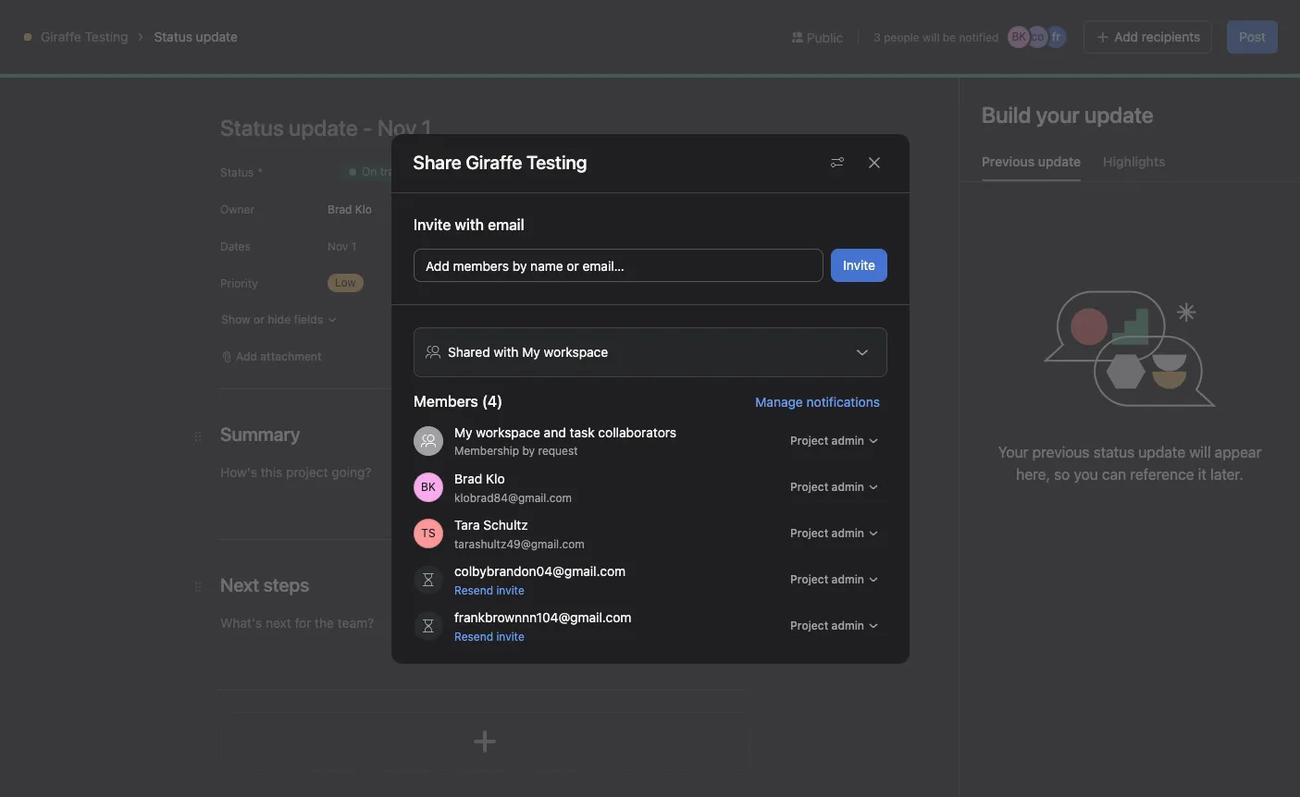 Task type: locate. For each thing, give the bounding box(es) containing it.
3 project from the top
[[790, 526, 828, 540]]

0 vertical spatial in
[[1069, 15, 1078, 29]]

previous update
[[982, 154, 1081, 169]]

2 project from the top
[[790, 480, 828, 494]]

2 project admin from the top
[[790, 480, 864, 494]]

invite
[[413, 216, 451, 233], [843, 257, 875, 273]]

admin for brad klo
[[831, 480, 864, 494]]

my workspace and task collaborators membership by request
[[454, 424, 676, 458]]

1 vertical spatial in
[[780, 304, 795, 325]]

tasks
[[626, 304, 670, 325]]

invite inside frankbrownnn104@gmail.com resend invite
[[496, 629, 524, 643]]

project admin for frankbrownnn104@gmail.com
[[790, 619, 864, 633]]

status *
[[220, 166, 263, 180]]

1 resend invite button from the top
[[454, 581, 524, 597]]

1 vertical spatial klo
[[485, 470, 505, 486]]

by left name
[[512, 258, 527, 273]]

collaborators
[[598, 424, 676, 440]]

3 project admin from the top
[[790, 526, 864, 540]]

project admin button for schultz
[[782, 521, 887, 547]]

klo inside brad klo klobrad84@gmail.com
[[485, 470, 505, 486]]

update for status update
[[196, 29, 238, 44]]

0 vertical spatial invite
[[496, 583, 524, 597]]

workspace
[[476, 424, 540, 440]]

tara schultz tarashultz49@gmail.com
[[454, 516, 584, 551]]

1 horizontal spatial add
[[1115, 29, 1139, 44]]

add inside button
[[1153, 15, 1174, 29]]

5 admin from the top
[[831, 619, 864, 633]]

2 admin from the top
[[831, 480, 864, 494]]

1 horizontal spatial klo
[[485, 470, 505, 486]]

reference
[[1130, 466, 1194, 483]]

0 horizontal spatial status
[[154, 29, 192, 44]]

klo up 1 at top left
[[355, 202, 372, 216]]

my
[[1081, 15, 1097, 29]]

1 project admin from the top
[[790, 434, 864, 447]]

4 admin from the top
[[831, 572, 864, 586]]

schultz
[[483, 516, 528, 532]]

1 vertical spatial update
[[1038, 154, 1081, 169]]

1 vertical spatial bk
[[421, 480, 435, 494]]

resend
[[454, 583, 493, 597], [454, 629, 493, 643]]

giraffe testing
[[466, 152, 587, 173]]

add inside share giraffe testing dialog
[[425, 258, 449, 273]]

my workspace
[[522, 344, 608, 360]]

3 project admin button from the top
[[782, 613, 887, 639]]

update inside "your previous status update will appear here, so you can reference it later."
[[1139, 444, 1186, 461]]

0 vertical spatial by
[[512, 258, 527, 273]]

1 vertical spatial invite
[[843, 257, 875, 273]]

2 vertical spatial update
[[1139, 444, 1186, 461]]

project
[[790, 434, 828, 447], [790, 480, 828, 494], [790, 526, 828, 540], [790, 572, 828, 586], [790, 619, 828, 633]]

in left this
[[780, 304, 795, 325]]

0 vertical spatial resend
[[454, 583, 493, 597]]

what's
[[1029, 15, 1066, 29]]

1 admin from the top
[[831, 434, 864, 447]]

admin
[[831, 434, 864, 447], [831, 480, 864, 494], [831, 526, 864, 540], [831, 572, 864, 586], [831, 619, 864, 633]]

status
[[154, 29, 192, 44], [220, 166, 254, 180]]

bk
[[1012, 30, 1027, 43], [421, 480, 435, 494]]

invite down frankbrownnn104@gmail.com
[[496, 629, 524, 643]]

resend invite button for frankbrownnn104@gmail.com
[[454, 627, 524, 643]]

bk inside share giraffe testing dialog
[[421, 480, 435, 494]]

dates
[[220, 240, 251, 254]]

board
[[194, 116, 230, 131]]

1 vertical spatial project admin button
[[782, 567, 887, 593]]

will down "to"
[[613, 329, 641, 351]]

klobrad84@gmail.com
[[454, 491, 571, 504]]

share giraffe testing
[[413, 152, 587, 173]]

your previous status update will appear here, so you can reference it later.
[[998, 444, 1262, 483]]

add report section image
[[470, 727, 500, 757]]

project for tara schultz
[[790, 526, 828, 540]]

admin for tara schultz
[[831, 526, 864, 540]]

2 horizontal spatial update
[[1139, 444, 1186, 461]]

will up 'it'
[[1190, 444, 1211, 461]]

1 resend from the top
[[454, 583, 493, 597]]

project admin button for frankbrownnn104@gmail.com
[[782, 613, 887, 639]]

1 horizontal spatial invite
[[843, 257, 875, 273]]

resend down tarashultz49@gmail.com
[[454, 583, 493, 597]]

update up reference in the right of the page
[[1139, 444, 1186, 461]]

0 horizontal spatial will
[[613, 329, 641, 351]]

invite for invite
[[843, 257, 875, 273]]

membership
[[454, 444, 519, 458]]

1 project admin button from the top
[[782, 428, 887, 454]]

board link
[[179, 114, 230, 134]]

1 vertical spatial resend
[[454, 629, 493, 643]]

1 horizontal spatial in
[[1069, 15, 1078, 29]]

share
[[413, 152, 462, 173]]

by down workspace
[[522, 444, 535, 458]]

what's in my trial?
[[1029, 15, 1125, 29]]

status for status update
[[154, 29, 192, 44]]

will
[[923, 30, 940, 44], [613, 329, 641, 351], [1190, 444, 1211, 461]]

1 vertical spatial project admin button
[[782, 521, 887, 547]]

bk left co
[[1012, 30, 1027, 43]]

billing
[[1177, 15, 1208, 29]]

klo
[[355, 202, 372, 216], [485, 470, 505, 486]]

name
[[530, 258, 563, 273]]

status right testing
[[154, 29, 192, 44]]

list box
[[432, 7, 876, 37]]

invite with email
[[413, 216, 524, 233]]

in left my
[[1069, 15, 1078, 29]]

2 vertical spatial project admin button
[[782, 613, 887, 639]]

0 horizontal spatial invite
[[413, 216, 451, 233]]

it
[[1198, 466, 1207, 483]]

1 vertical spatial by
[[522, 444, 535, 458]]

will left be on the right top of the page
[[923, 30, 940, 44]]

brad inside brad klo klobrad84@gmail.com
[[454, 470, 482, 486]]

klo up klobrad84@gmail.com
[[485, 470, 505, 486]]

&
[[674, 304, 687, 325]]

2 project admin button from the top
[[782, 521, 887, 547]]

0 horizontal spatial brad
[[328, 202, 352, 216]]

invite
[[496, 583, 524, 597], [496, 629, 524, 643]]

2 vertical spatial will
[[1190, 444, 1211, 461]]

add for add recipients
[[1115, 29, 1139, 44]]

project admin for my workspace and task collaborators
[[790, 434, 864, 447]]

priority
[[220, 277, 258, 291]]

brad down "membership"
[[454, 470, 482, 486]]

resend invite button down frankbrownnn104@gmail.com
[[454, 627, 524, 643]]

manage notifications button
[[755, 393, 887, 409]]

recipients
[[1142, 29, 1201, 44]]

0 horizontal spatial add
[[425, 258, 449, 273]]

0 horizontal spatial klo
[[355, 202, 372, 216]]

5 project from the top
[[790, 619, 828, 633]]

1 horizontal spatial update
[[1038, 154, 1081, 169]]

1 horizontal spatial bk
[[1012, 30, 1027, 43]]

co
[[1031, 30, 1044, 43]]

invite left with email
[[413, 216, 451, 233]]

admin for colbybrandon04@gmail.com
[[831, 572, 864, 586]]

project
[[551, 329, 609, 351]]

2 horizontal spatial will
[[1190, 444, 1211, 461]]

invite inside button
[[843, 257, 875, 273]]

2 resend invite button from the top
[[454, 627, 524, 643]]

project admin button
[[782, 474, 887, 500], [782, 521, 887, 547]]

0 vertical spatial bk
[[1012, 30, 1027, 43]]

2 horizontal spatial add
[[1153, 15, 1174, 29]]

4 project from the top
[[790, 572, 828, 586]]

1 horizontal spatial status
[[220, 166, 254, 180]]

brad
[[328, 202, 352, 216], [454, 470, 482, 486]]

status left '*'
[[220, 166, 254, 180]]

klo for brad klo
[[355, 202, 372, 216]]

add for add billing info
[[1153, 15, 1174, 29]]

1 vertical spatial will
[[613, 329, 641, 351]]

add
[[1153, 15, 1174, 29], [1115, 29, 1139, 44], [425, 258, 449, 273]]

project admin
[[790, 434, 864, 447], [790, 480, 864, 494], [790, 526, 864, 540], [790, 572, 864, 586], [790, 619, 864, 633]]

1 vertical spatial brad
[[454, 470, 482, 486]]

1 vertical spatial status
[[220, 166, 254, 180]]

None text field
[[78, 62, 208, 95]]

nov
[[328, 239, 348, 253]]

0 vertical spatial brad
[[328, 202, 352, 216]]

brad klo klobrad84@gmail.com
[[454, 470, 571, 504]]

project admin for tara schultz
[[790, 526, 864, 540]]

appear
[[1215, 444, 1262, 461]]

here,
[[1016, 466, 1050, 483]]

resend down frankbrownnn104@gmail.com
[[454, 629, 493, 643]]

project admin button
[[782, 428, 887, 454], [782, 567, 887, 593], [782, 613, 887, 639]]

bk down usersicon
[[421, 480, 435, 494]]

2 project admin button from the top
[[782, 567, 887, 593]]

2 invite from the top
[[496, 629, 524, 643]]

0 vertical spatial invite
[[413, 216, 451, 233]]

1 vertical spatial invite
[[496, 629, 524, 643]]

invite down colbybrandon04@gmail.com
[[496, 583, 524, 597]]

build
[[982, 102, 1031, 128]]

by inside "my workspace and task collaborators membership by request"
[[522, 444, 535, 458]]

update up "board"
[[196, 29, 238, 44]]

previous
[[982, 154, 1035, 169]]

resend inside frankbrownnn104@gmail.com resend invite
[[454, 629, 493, 643]]

0 horizontal spatial in
[[780, 304, 795, 325]]

calendar
[[356, 116, 411, 131]]

colbybrandon04@gmail.com
[[454, 563, 625, 578]]

0 vertical spatial klo
[[355, 202, 372, 216]]

1 horizontal spatial brad
[[454, 470, 482, 486]]

brad up nov
[[328, 202, 352, 216]]

Section title text field
[[220, 573, 309, 599]]

your update
[[1036, 102, 1154, 128]]

2 resend from the top
[[454, 629, 493, 643]]

0 vertical spatial update
[[196, 29, 238, 44]]

invite up 'project privacy dialog' icon
[[843, 257, 875, 273]]

1 invite from the top
[[496, 583, 524, 597]]

tab list
[[960, 152, 1300, 182]]

3 admin from the top
[[831, 526, 864, 540]]

0 horizontal spatial bk
[[421, 480, 435, 494]]

0 vertical spatial resend invite button
[[454, 581, 524, 597]]

project admin button for colbybrandon04@gmail.com
[[782, 567, 887, 593]]

1 vertical spatial resend invite button
[[454, 627, 524, 643]]

1 horizontal spatial will
[[923, 30, 940, 44]]

1 project from the top
[[790, 434, 828, 447]]

0 vertical spatial project admin button
[[782, 428, 887, 454]]

invite inside colbybrandon04@gmail.com resend invite
[[496, 583, 524, 597]]

4 project admin from the top
[[790, 572, 864, 586]]

usersicon image
[[421, 434, 435, 448]]

tarashultz49@gmail.com
[[454, 537, 584, 551]]

and
[[543, 424, 566, 440]]

brad for brad klo
[[328, 202, 352, 216]]

0 horizontal spatial update
[[196, 29, 238, 44]]

resend inside colbybrandon04@gmail.com resend invite
[[454, 583, 493, 597]]

close this dialog image
[[867, 155, 882, 170]]

0 vertical spatial status
[[154, 29, 192, 44]]

1 project admin button from the top
[[782, 474, 887, 500]]

update down build your update
[[1038, 154, 1081, 169]]

resend invite button down colbybrandon04@gmail.com
[[454, 581, 524, 597]]

0 vertical spatial project admin button
[[782, 474, 887, 500]]

resend for frankbrownnn104@gmail.com
[[454, 629, 493, 643]]

5 project admin from the top
[[790, 619, 864, 633]]

later.
[[1211, 466, 1244, 483]]

share giraffe testing dialog
[[391, 134, 909, 664]]



Task type: describe. For each thing, give the bounding box(es) containing it.
admin for frankbrownnn104@gmail.com
[[831, 619, 864, 633]]

3
[[874, 30, 881, 44]]

status update
[[154, 29, 238, 44]]

members
[[453, 258, 509, 273]]

frankbrownnn104@gmail.com resend invite
[[454, 609, 631, 643]]

colbybrandon04@gmail.com resend invite
[[454, 563, 625, 597]]

update for previous update
[[1038, 154, 1081, 169]]

project for brad klo
[[790, 480, 828, 494]]

add billing info button
[[1145, 9, 1239, 35]]

or
[[566, 258, 579, 273]]

previous
[[1033, 444, 1090, 461]]

add recipients
[[1115, 29, 1201, 44]]

people
[[884, 30, 920, 44]]

frankbrownnn104@gmail.com
[[454, 609, 631, 625]]

resend for colbybrandon04@gmail.com
[[454, 583, 493, 597]]

this
[[799, 304, 830, 325]]

will inside "your previous status update will appear here, so you can reference it later."
[[1190, 444, 1211, 461]]

klo for brad klo klobrad84@gmail.com
[[485, 470, 505, 486]]

attachments
[[496, 304, 601, 325]]

manage
[[755, 393, 803, 409]]

shared with my workspace option group
[[413, 327, 887, 377]]

17 days left
[[950, 21, 1010, 35]]

notifications
[[806, 393, 880, 409]]

project for frankbrownnn104@gmail.com
[[790, 619, 828, 633]]

post button
[[1227, 20, 1278, 54]]

project admin for colbybrandon04@gmail.com
[[790, 572, 864, 586]]

timeline link
[[253, 114, 319, 134]]

tab list containing previous update
[[960, 152, 1300, 182]]

public
[[807, 29, 843, 45]]

owner
[[220, 203, 255, 217]]

request
[[538, 444, 578, 458]]

all attachments to tasks & messages in this project will appear here.
[[470, 304, 830, 351]]

0 vertical spatial will
[[923, 30, 940, 44]]

*
[[258, 166, 263, 180]]

add billing info
[[1153, 15, 1231, 29]]

will inside the all attachments to tasks & messages in this project will appear here.
[[613, 329, 641, 351]]

timeline
[[267, 116, 319, 131]]

project for colbybrandon04@gmail.com
[[790, 572, 828, 586]]

invite button
[[831, 249, 887, 282]]

appear here.
[[645, 329, 750, 351]]

project privacy dialog image
[[855, 345, 870, 360]]

members (4)
[[413, 393, 502, 410]]

brad klo
[[328, 202, 372, 216]]

tara
[[454, 516, 480, 532]]

brad for brad klo klobrad84@gmail.com
[[454, 470, 482, 486]]

your
[[998, 444, 1029, 461]]

add for add members by name or email…
[[425, 258, 449, 273]]

add members by name or email…
[[425, 258, 624, 273]]

my
[[454, 424, 472, 440]]

giraffe
[[41, 29, 81, 44]]

so
[[1054, 466, 1070, 483]]

in inside the all attachments to tasks & messages in this project will appear here.
[[780, 304, 795, 325]]

invite for frankbrownnn104@gmail.com
[[496, 629, 524, 643]]

Section title text field
[[220, 422, 300, 448]]

project permissions image
[[830, 155, 845, 170]]

with email
[[454, 216, 524, 233]]

3 people will be notified
[[874, 30, 999, 44]]

manage notifications
[[755, 393, 880, 409]]

to
[[605, 304, 622, 325]]

ts
[[421, 526, 435, 540]]

ribbon image
[[33, 68, 56, 90]]

left
[[992, 21, 1010, 35]]

you
[[1074, 466, 1098, 483]]

giraffe testing link
[[41, 29, 128, 44]]

all
[[470, 304, 491, 325]]

status
[[1094, 444, 1135, 461]]

status for status *
[[220, 166, 254, 180]]

trial?
[[1100, 15, 1125, 29]]

1
[[351, 239, 357, 253]]

add recipients button
[[1084, 20, 1213, 54]]

giraffe testing
[[41, 29, 128, 44]]

shared
[[447, 344, 490, 360]]

Title of update text field
[[220, 107, 776, 148]]

build your update
[[982, 102, 1154, 128]]

be
[[943, 30, 956, 44]]

calendar link
[[341, 114, 411, 134]]

highlights
[[1103, 154, 1166, 169]]

task
[[569, 424, 594, 440]]

shared with my workspace
[[447, 344, 608, 360]]

info
[[1211, 15, 1231, 29]]

fr
[[1052, 30, 1060, 43]]

in inside button
[[1069, 15, 1078, 29]]

admin for my workspace and task collaborators
[[831, 434, 864, 447]]

project admin button for my workspace and task collaborators
[[782, 428, 887, 454]]

can
[[1102, 466, 1127, 483]]

messages
[[692, 304, 776, 325]]

nov 1
[[328, 239, 357, 253]]

project for my workspace and task collaborators
[[790, 434, 828, 447]]

by inside button
[[512, 258, 527, 273]]

project admin button for klo
[[782, 474, 887, 500]]

testing
[[85, 29, 128, 44]]

project admin for brad klo
[[790, 480, 864, 494]]

resend invite button for colbybrandon04@gmail.com
[[454, 581, 524, 597]]

17
[[950, 21, 962, 35]]

add members by name or email… button
[[413, 249, 823, 282]]

days
[[965, 21, 989, 35]]

notified
[[959, 30, 999, 44]]

invite for colbybrandon04@gmail.com
[[496, 583, 524, 597]]

remove from starred image
[[244, 71, 258, 86]]

what's in my trial? button
[[1021, 9, 1134, 35]]

invite for invite with email
[[413, 216, 451, 233]]

post
[[1240, 29, 1266, 44]]



Task type: vqa. For each thing, say whether or not it's contained in the screenshot.
STARRED ELEMENT
no



